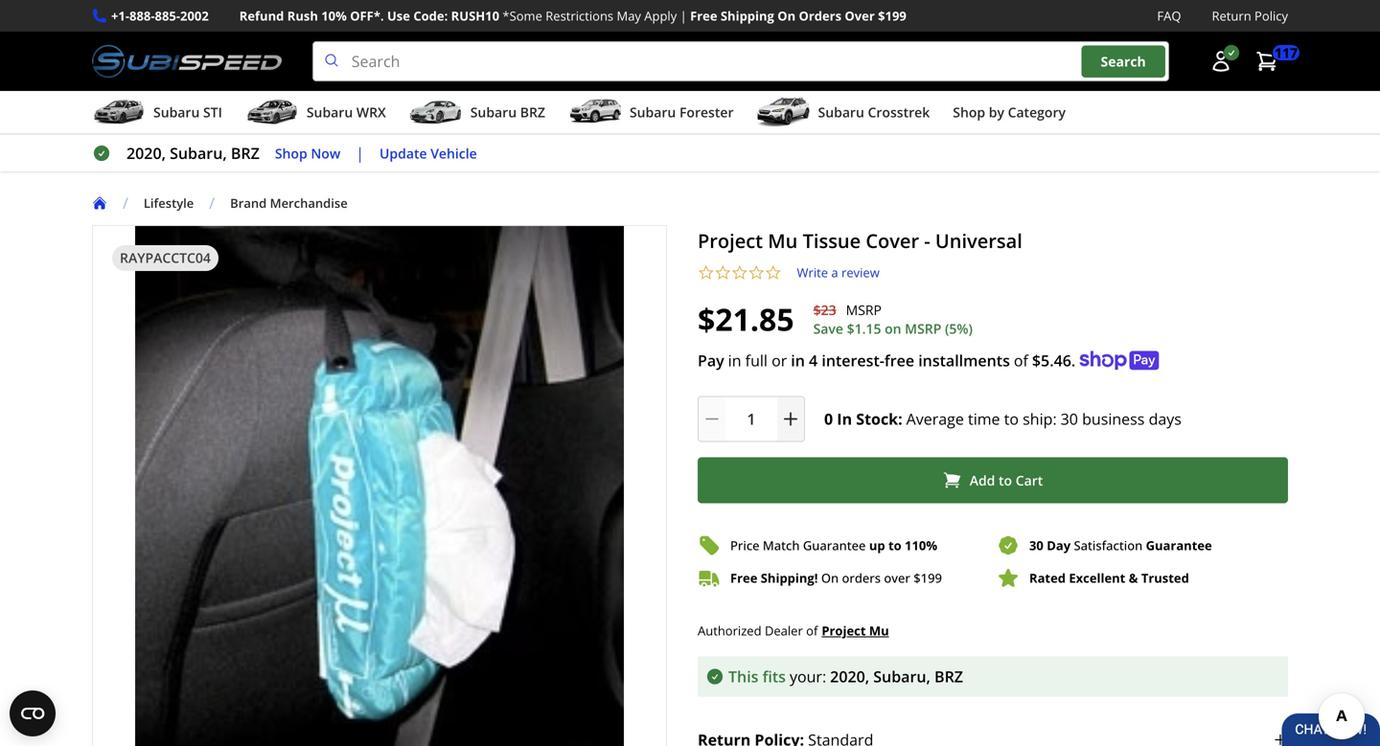 Task type: vqa. For each thing, say whether or not it's contained in the screenshot.
2nd empty star icon from right
yes



Task type: locate. For each thing, give the bounding box(es) containing it.
subaru brz
[[470, 103, 545, 121]]

increment image
[[781, 410, 800, 429]]

free down price
[[731, 570, 758, 587]]

guarantee up free shipping! on orders over $ 199
[[803, 537, 866, 555]]

msrp up $1.15
[[846, 301, 882, 319]]

to right the up at the right of page
[[889, 537, 902, 555]]

a subaru brz thumbnail image image
[[409, 98, 463, 127]]

policy
[[1255, 7, 1288, 24]]

satisfaction
[[1074, 537, 1143, 555]]

write a review
[[797, 264, 880, 281]]

| right now
[[356, 143, 364, 164]]

price
[[731, 537, 760, 555]]

10%
[[321, 7, 347, 24]]

a subaru crosstrek thumbnail image image
[[757, 98, 811, 127]]

project up this fits your: 2020, subaru, brz
[[822, 623, 866, 640]]

of inside authorized dealer of project mu
[[806, 623, 818, 640]]

0 horizontal spatial on
[[778, 7, 796, 24]]

1 / from the left
[[123, 193, 128, 213]]

5 subaru from the left
[[818, 103, 865, 121]]

mu up 'write' in the top right of the page
[[768, 228, 798, 254]]

4 subaru from the left
[[630, 103, 676, 121]]

1 horizontal spatial of
[[1014, 351, 1029, 371]]

0 vertical spatial 2020,
[[127, 143, 166, 164]]

subaru
[[153, 103, 200, 121], [307, 103, 353, 121], [470, 103, 517, 121], [630, 103, 676, 121], [818, 103, 865, 121]]

0 vertical spatial of
[[1014, 351, 1029, 371]]

3 subaru from the left
[[470, 103, 517, 121]]

ship:
[[1023, 409, 1057, 430]]

| right the apply
[[680, 7, 687, 24]]

now
[[311, 144, 341, 162]]

shop left by
[[953, 103, 986, 121]]

1 vertical spatial |
[[356, 143, 364, 164]]

subaru, down project mu link
[[874, 667, 931, 687]]

button image
[[1210, 50, 1233, 73]]

of left '$5.46'
[[1014, 351, 1029, 371]]

mu down orders
[[869, 623, 889, 640]]

0 horizontal spatial free
[[690, 7, 718, 24]]

project up $21.85
[[698, 228, 763, 254]]

guarantee up the trusted
[[1146, 537, 1212, 555]]

search input field
[[312, 41, 1170, 82]]

shop left now
[[275, 144, 307, 162]]

2020, down subaru sti dropdown button
[[127, 143, 166, 164]]

1 horizontal spatial mu
[[869, 623, 889, 640]]

1 vertical spatial project
[[822, 623, 866, 640]]

rush10
[[451, 7, 500, 24]]

orders
[[842, 570, 881, 587]]

subaru for subaru wrx
[[307, 103, 353, 121]]

0 vertical spatial free
[[690, 7, 718, 24]]

1 horizontal spatial guarantee
[[1146, 537, 1212, 555]]

30 right ship: on the bottom right of the page
[[1061, 409, 1078, 430]]

to right add
[[999, 472, 1012, 490]]

2020,
[[127, 143, 166, 164], [830, 667, 870, 687]]

a
[[832, 264, 838, 281]]

1 horizontal spatial shop
[[953, 103, 986, 121]]

refund
[[239, 7, 284, 24]]

subaru inside subaru wrx dropdown button
[[307, 103, 353, 121]]

project inside authorized dealer of project mu
[[822, 623, 866, 640]]

30 day satisfaction guarantee
[[1030, 537, 1212, 555]]

1 horizontal spatial |
[[680, 7, 687, 24]]

empty star image
[[715, 265, 731, 281], [765, 265, 782, 281]]

pay
[[698, 351, 724, 371]]

subaru for subaru forester
[[630, 103, 676, 121]]

1 horizontal spatial free
[[731, 570, 758, 587]]

authorized dealer of project mu
[[698, 623, 889, 640]]

subaru for subaru sti
[[153, 103, 200, 121]]

subaru left sti
[[153, 103, 200, 121]]

shipping!
[[761, 570, 818, 587]]

a subaru wrx thumbnail image image
[[245, 98, 299, 127]]

1 vertical spatial brz
[[231, 143, 260, 164]]

2 empty star image from the left
[[731, 265, 748, 281]]

|
[[680, 7, 687, 24], [356, 143, 364, 164]]

30 left day in the bottom right of the page
[[1030, 537, 1044, 555]]

category
[[1008, 103, 1066, 121]]

0 horizontal spatial 2020,
[[127, 143, 166, 164]]

to right time
[[1004, 409, 1019, 430]]

add
[[970, 472, 995, 490]]

subaru inside subaru crosstrek dropdown button
[[818, 103, 865, 121]]

shop inside shop now link
[[275, 144, 307, 162]]

shop inside shop by category 'dropdown button'
[[953, 103, 986, 121]]

faq link
[[1158, 6, 1182, 26]]

+1-888-885-2002 link
[[111, 6, 209, 26]]

lifestyle link down 2020, subaru, brz
[[144, 195, 209, 212]]

2 vertical spatial brz
[[935, 667, 963, 687]]

subaru,
[[170, 143, 227, 164], [874, 667, 931, 687]]

subaru forester button
[[568, 95, 734, 133]]

project mu link
[[822, 621, 889, 642]]

/ left brand
[[209, 193, 215, 213]]

empty star image up $21.85
[[715, 265, 731, 281]]

110%
[[905, 537, 938, 555]]

2 subaru from the left
[[307, 103, 353, 121]]

1 vertical spatial 30
[[1030, 537, 1044, 555]]

0 horizontal spatial 30
[[1030, 537, 1044, 555]]

1 horizontal spatial subaru,
[[874, 667, 931, 687]]

installments
[[919, 351, 1010, 371]]

2002
[[180, 7, 209, 24]]

0 horizontal spatial msrp
[[846, 301, 882, 319]]

0 horizontal spatial empty star image
[[715, 265, 731, 281]]

lifestyle link up raypacctc04
[[144, 195, 194, 212]]

1 horizontal spatial brz
[[520, 103, 545, 121]]

merchandise
[[270, 195, 348, 212]]

return policy
[[1212, 7, 1288, 24]]

brand merchandise
[[230, 195, 348, 212]]

30
[[1061, 409, 1078, 430], [1030, 537, 1044, 555]]

0 horizontal spatial |
[[356, 143, 364, 164]]

subaru up "vehicle"
[[470, 103, 517, 121]]

day
[[1047, 537, 1071, 555]]

in
[[728, 351, 742, 371], [791, 351, 805, 371]]

0 vertical spatial mu
[[768, 228, 798, 254]]

+1-888-885-2002
[[111, 7, 209, 24]]

subaru left forester
[[630, 103, 676, 121]]

1 horizontal spatial on
[[821, 570, 839, 587]]

in left 4
[[791, 351, 805, 371]]

885-
[[155, 7, 180, 24]]

1 vertical spatial 2020,
[[830, 667, 870, 687]]

add to cart
[[970, 472, 1043, 490]]

/
[[123, 193, 128, 213], [209, 193, 215, 213]]

msrp
[[846, 301, 882, 319], [905, 320, 942, 338]]

update vehicle
[[380, 144, 477, 162]]

save
[[814, 320, 844, 338]]

mu
[[768, 228, 798, 254], [869, 623, 889, 640]]

0 horizontal spatial guarantee
[[803, 537, 866, 555]]

match
[[763, 537, 800, 555]]

1 vertical spatial shop
[[275, 144, 307, 162]]

empty star image left 'write' in the top right of the page
[[765, 265, 782, 281]]

time
[[968, 409, 1000, 430]]

0 horizontal spatial subaru,
[[170, 143, 227, 164]]

orders
[[799, 7, 842, 24]]

subaru wrx button
[[245, 95, 386, 133]]

full
[[746, 351, 768, 371]]

1 empty star image from the left
[[698, 265, 715, 281]]

None number field
[[698, 397, 805, 443]]

1 horizontal spatial empty star image
[[765, 265, 782, 281]]

shop for shop by category
[[953, 103, 986, 121]]

0 vertical spatial on
[[778, 7, 796, 24]]

0 horizontal spatial project
[[698, 228, 763, 254]]

1 horizontal spatial /
[[209, 193, 215, 213]]

1 empty star image from the left
[[715, 265, 731, 281]]

update vehicle button
[[380, 143, 477, 164]]

subaru inside subaru sti dropdown button
[[153, 103, 200, 121]]

subaru brz button
[[409, 95, 545, 133]]

subaru right the a subaru crosstrek thumbnail image
[[818, 103, 865, 121]]

2020, right your:
[[830, 667, 870, 687]]

on left 'orders'
[[778, 7, 796, 24]]

1 horizontal spatial 2020,
[[830, 667, 870, 687]]

update
[[380, 144, 427, 162]]

1 vertical spatial to
[[999, 472, 1012, 490]]

rush
[[287, 7, 318, 24]]

a subaru forester thumbnail image image
[[568, 98, 622, 127]]

1 horizontal spatial project
[[822, 623, 866, 640]]

1 horizontal spatial 30
[[1061, 409, 1078, 430]]

on left orders
[[821, 570, 839, 587]]

in left full
[[728, 351, 742, 371]]

subaru, down subaru sti
[[170, 143, 227, 164]]

*some
[[503, 7, 542, 24]]

apply
[[645, 7, 677, 24]]

$
[[914, 570, 921, 587]]

0 vertical spatial shop
[[953, 103, 986, 121]]

1 vertical spatial subaru,
[[874, 667, 931, 687]]

0 vertical spatial 30
[[1061, 409, 1078, 430]]

subaru inside subaru forester 'dropdown button'
[[630, 103, 676, 121]]

msrp right on
[[905, 320, 942, 338]]

0 horizontal spatial shop
[[275, 144, 307, 162]]

0 horizontal spatial in
[[728, 351, 742, 371]]

0 vertical spatial subaru,
[[170, 143, 227, 164]]

1 vertical spatial mu
[[869, 623, 889, 640]]

0 horizontal spatial of
[[806, 623, 818, 640]]

0 horizontal spatial /
[[123, 193, 128, 213]]

0 vertical spatial |
[[680, 7, 687, 24]]

0 horizontal spatial mu
[[768, 228, 798, 254]]

0 vertical spatial brz
[[520, 103, 545, 121]]

1 vertical spatial of
[[806, 623, 818, 640]]

project
[[698, 228, 763, 254], [822, 623, 866, 640]]

project mu tissue cover - universal
[[698, 228, 1023, 254]]

/ right home icon
[[123, 193, 128, 213]]

interest-
[[822, 351, 885, 371]]

of right dealer
[[806, 623, 818, 640]]

1 in from the left
[[728, 351, 742, 371]]

shop by category
[[953, 103, 1066, 121]]

1 horizontal spatial in
[[791, 351, 805, 371]]

1 subaru from the left
[[153, 103, 200, 121]]

wrx
[[356, 103, 386, 121]]

free right the apply
[[690, 7, 718, 24]]

$1.15
[[847, 320, 881, 338]]

empty star image
[[698, 265, 715, 281], [731, 265, 748, 281], [748, 265, 765, 281]]

brand merchandise link
[[230, 195, 363, 212], [230, 195, 348, 212]]

subaru inside subaru brz dropdown button
[[470, 103, 517, 121]]

shop pay image
[[1080, 352, 1159, 371]]

return policy link
[[1212, 6, 1288, 26]]

.
[[1072, 351, 1076, 371]]

subaru crosstrek
[[818, 103, 930, 121]]

2 / from the left
[[209, 193, 215, 213]]

free shipping! on orders over $ 199
[[731, 570, 942, 587]]

subaru up now
[[307, 103, 353, 121]]



Task type: describe. For each thing, give the bounding box(es) containing it.
-
[[924, 228, 931, 254]]

price match guarantee up to 110%
[[731, 537, 938, 555]]

$23
[[814, 301, 837, 319]]

4
[[809, 351, 818, 371]]

subaru crosstrek button
[[757, 95, 930, 133]]

decrement image
[[703, 410, 722, 429]]

home image
[[92, 196, 107, 211]]

business
[[1082, 409, 1145, 430]]

shop for shop now
[[275, 144, 307, 162]]

shop by category button
[[953, 95, 1066, 133]]

by
[[989, 103, 1005, 121]]

1 vertical spatial on
[[821, 570, 839, 587]]

pay in full or in 4 interest-free installments of $5.46 .
[[698, 351, 1076, 371]]

days
[[1149, 409, 1182, 430]]

code:
[[414, 7, 448, 24]]

$21.85
[[698, 299, 794, 340]]

your:
[[790, 667, 827, 687]]

off*.
[[350, 7, 384, 24]]

shop now link
[[275, 143, 341, 164]]

$199
[[878, 7, 907, 24]]

sti
[[203, 103, 222, 121]]

2 vertical spatial to
[[889, 537, 902, 555]]

2020, subaru, brz
[[127, 143, 260, 164]]

subaru wrx
[[307, 103, 386, 121]]

1 horizontal spatial msrp
[[905, 320, 942, 338]]

mu inside authorized dealer of project mu
[[869, 623, 889, 640]]

on
[[885, 320, 902, 338]]

search button
[[1082, 45, 1166, 78]]

2 in from the left
[[791, 351, 805, 371]]

write
[[797, 264, 828, 281]]

+1-
[[111, 7, 129, 24]]

subaru for subaru brz
[[470, 103, 517, 121]]

add to cart button
[[698, 458, 1288, 504]]

117 button
[[1246, 42, 1300, 81]]

3 empty star image from the left
[[748, 265, 765, 281]]

use
[[387, 7, 410, 24]]

fits
[[763, 667, 786, 687]]

/ for lifestyle
[[123, 193, 128, 213]]

over
[[845, 7, 875, 24]]

stock:
[[856, 409, 903, 430]]

lifestyle
[[144, 195, 194, 212]]

&
[[1129, 570, 1138, 587]]

(5%)
[[945, 320, 973, 338]]

restrictions
[[546, 7, 614, 24]]

universal
[[936, 228, 1023, 254]]

average
[[907, 409, 964, 430]]

rated excellent & trusted
[[1030, 570, 1190, 587]]

/ for brand merchandise
[[209, 193, 215, 213]]

brand
[[230, 195, 267, 212]]

$23 msrp save $1.15 on msrp (5%)
[[814, 301, 973, 338]]

raypacctc04
[[120, 249, 211, 267]]

2 guarantee from the left
[[1146, 537, 1212, 555]]

over
[[884, 570, 911, 587]]

free
[[885, 351, 915, 371]]

subaru sti button
[[92, 95, 222, 133]]

0 vertical spatial project
[[698, 228, 763, 254]]

a subaru sti thumbnail image image
[[92, 98, 146, 127]]

117
[[1275, 43, 1298, 62]]

crosstrek
[[868, 103, 930, 121]]

faq
[[1158, 7, 1182, 24]]

brz inside subaru brz dropdown button
[[520, 103, 545, 121]]

open widget image
[[10, 691, 56, 737]]

up
[[869, 537, 885, 555]]

cover
[[866, 228, 919, 254]]

rated
[[1030, 570, 1066, 587]]

subaru for subaru crosstrek
[[818, 103, 865, 121]]

0 in stock: average time to ship: 30 business days
[[824, 409, 1182, 430]]

0 vertical spatial to
[[1004, 409, 1019, 430]]

0
[[824, 409, 833, 430]]

888-
[[129, 7, 155, 24]]

excellent
[[1069, 570, 1126, 587]]

2 horizontal spatial brz
[[935, 667, 963, 687]]

refund rush 10% off*. use code: rush10 *some restrictions may apply | free shipping on orders over $199
[[239, 7, 907, 24]]

$5.46
[[1032, 351, 1072, 371]]

1 guarantee from the left
[[803, 537, 866, 555]]

2 empty star image from the left
[[765, 265, 782, 281]]

authorized
[[698, 623, 762, 640]]

0 horizontal spatial brz
[[231, 143, 260, 164]]

vehicle
[[431, 144, 477, 162]]

subaru forester
[[630, 103, 734, 121]]

tissue
[[803, 228, 861, 254]]

shop now
[[275, 144, 341, 162]]

forester
[[680, 103, 734, 121]]

subispeed logo image
[[92, 41, 282, 82]]

this fits your: 2020, subaru, brz
[[729, 667, 963, 687]]

shipping
[[721, 7, 774, 24]]

cart
[[1016, 472, 1043, 490]]

199
[[921, 570, 942, 587]]

subaru sti
[[153, 103, 222, 121]]

to inside button
[[999, 472, 1012, 490]]

search
[[1101, 52, 1146, 70]]

may
[[617, 7, 641, 24]]

1 vertical spatial free
[[731, 570, 758, 587]]



